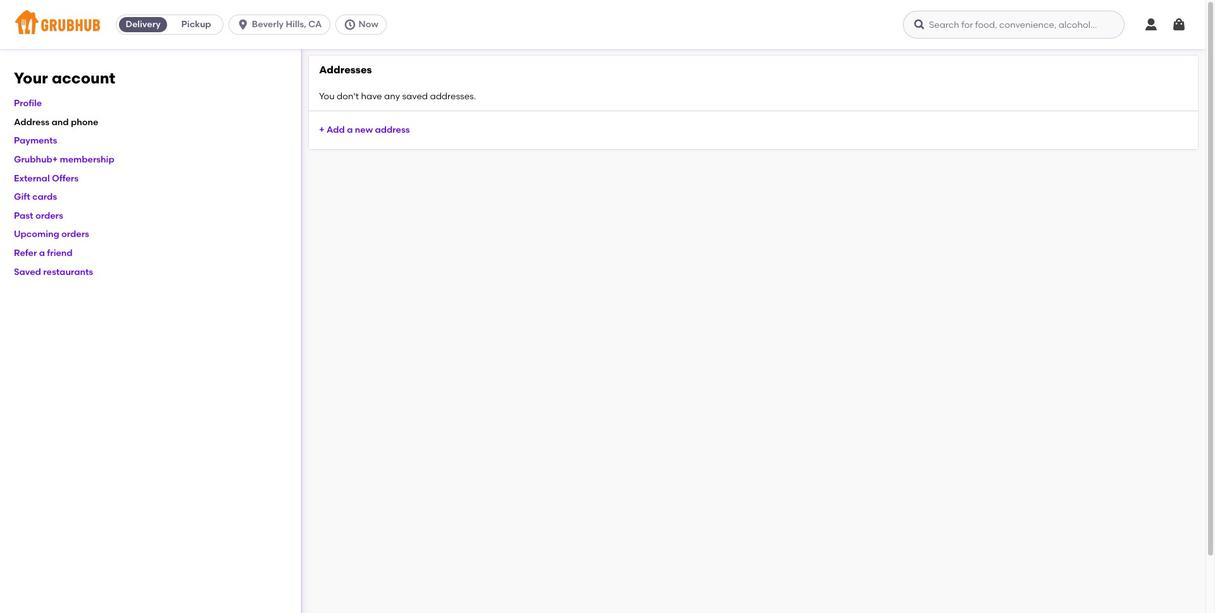 Task type: describe. For each thing, give the bounding box(es) containing it.
beverly
[[252, 19, 284, 30]]

payments
[[14, 136, 57, 146]]

svg image inside now button
[[343, 18, 356, 31]]

upcoming orders
[[14, 229, 89, 240]]

restaurants
[[43, 267, 93, 278]]

and
[[52, 117, 69, 128]]

you don't have any saved addresses.
[[319, 91, 476, 102]]

external offers
[[14, 173, 78, 184]]

addresses.
[[430, 91, 476, 102]]

any
[[384, 91, 400, 102]]

hills,
[[286, 19, 306, 30]]

saved
[[402, 91, 428, 102]]

gift cards link
[[14, 192, 57, 203]]

address and phone
[[14, 117, 98, 128]]

beverly hills, ca
[[252, 19, 322, 30]]

past
[[14, 211, 33, 221]]

+
[[319, 124, 324, 135]]

offers
[[52, 173, 78, 184]]

saved restaurants
[[14, 267, 93, 278]]

refer a friend
[[14, 248, 73, 259]]

profile link
[[14, 98, 42, 109]]

a inside button
[[347, 124, 353, 135]]

refer a friend link
[[14, 248, 73, 259]]

now
[[359, 19, 378, 30]]

your
[[14, 69, 48, 87]]

membership
[[60, 154, 114, 165]]

past orders link
[[14, 211, 63, 221]]

you
[[319, 91, 335, 102]]

phone
[[71, 117, 98, 128]]

profile
[[14, 98, 42, 109]]

saved restaurants link
[[14, 267, 93, 278]]

grubhub+ membership link
[[14, 154, 114, 165]]

Search for food, convenience, alcohol... search field
[[903, 11, 1125, 39]]

orders for upcoming orders
[[61, 229, 89, 240]]

your account
[[14, 69, 115, 87]]

addresses
[[319, 64, 372, 76]]

external
[[14, 173, 50, 184]]

gift cards
[[14, 192, 57, 203]]

svg image inside "beverly hills, ca" button
[[237, 18, 249, 31]]

1 vertical spatial a
[[39, 248, 45, 259]]



Task type: vqa. For each thing, say whether or not it's contained in the screenshot.
GIFT CARDS link
yes



Task type: locate. For each thing, give the bounding box(es) containing it.
0 horizontal spatial a
[[39, 248, 45, 259]]

a right refer
[[39, 248, 45, 259]]

a
[[347, 124, 353, 135], [39, 248, 45, 259]]

don't
[[337, 91, 359, 102]]

1 horizontal spatial a
[[347, 124, 353, 135]]

delivery
[[126, 19, 161, 30]]

cards
[[32, 192, 57, 203]]

orders up upcoming orders link
[[35, 211, 63, 221]]

orders up friend
[[61, 229, 89, 240]]

address
[[375, 124, 410, 135]]

past orders
[[14, 211, 63, 221]]

friend
[[47, 248, 73, 259]]

pickup
[[181, 19, 211, 30]]

main navigation navigation
[[0, 0, 1206, 49]]

address and phone link
[[14, 117, 98, 128]]

1 vertical spatial orders
[[61, 229, 89, 240]]

pickup button
[[170, 15, 223, 35]]

delivery button
[[117, 15, 170, 35]]

add
[[327, 124, 345, 135]]

svg image
[[913, 18, 926, 31]]

gift
[[14, 192, 30, 203]]

upcoming
[[14, 229, 59, 240]]

0 vertical spatial a
[[347, 124, 353, 135]]

+ add a new address button
[[319, 119, 410, 142]]

0 vertical spatial orders
[[35, 211, 63, 221]]

now button
[[335, 15, 392, 35]]

external offers link
[[14, 173, 78, 184]]

beverly hills, ca button
[[229, 15, 335, 35]]

ca
[[308, 19, 322, 30]]

upcoming orders link
[[14, 229, 89, 240]]

+ add a new address
[[319, 124, 410, 135]]

a left new
[[347, 124, 353, 135]]

payments link
[[14, 136, 57, 146]]

svg image
[[1144, 17, 1159, 32], [1171, 17, 1187, 32], [237, 18, 249, 31], [343, 18, 356, 31]]

grubhub+ membership
[[14, 154, 114, 165]]

grubhub+
[[14, 154, 58, 165]]

have
[[361, 91, 382, 102]]

account
[[52, 69, 115, 87]]

saved
[[14, 267, 41, 278]]

orders for past orders
[[35, 211, 63, 221]]

refer
[[14, 248, 37, 259]]

address
[[14, 117, 49, 128]]

orders
[[35, 211, 63, 221], [61, 229, 89, 240]]

new
[[355, 124, 373, 135]]



